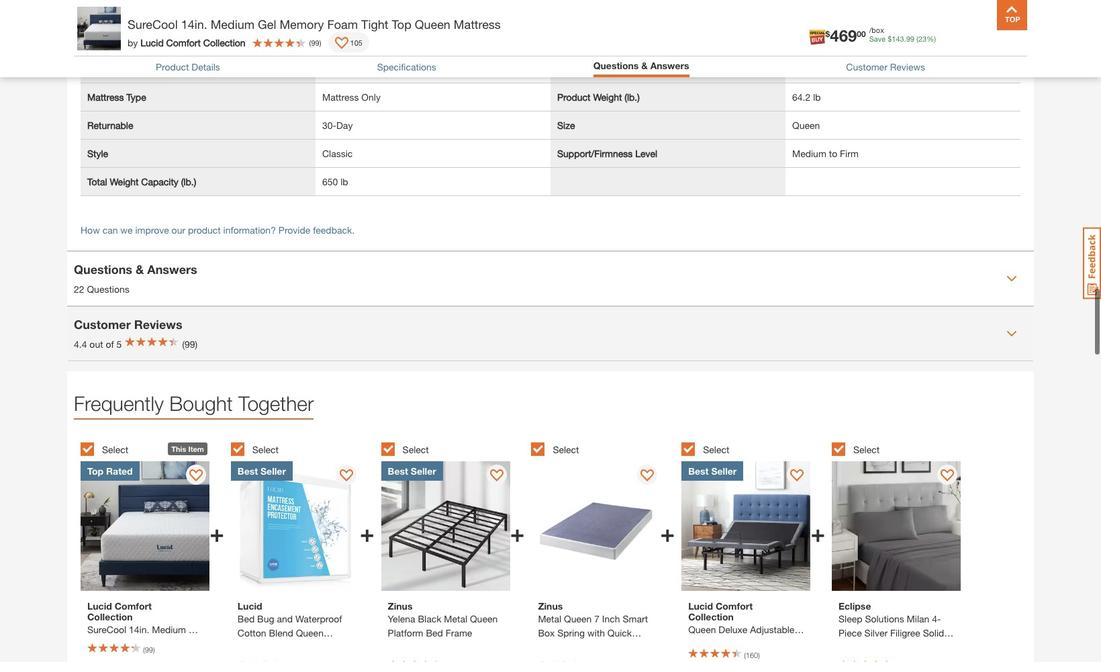 Task type: describe. For each thing, give the bounding box(es) containing it.
queen inside lucid bed bug and waterproof cotton blend queen encasement mattress protector
[[296, 627, 324, 638]]

display image inside 105 dropdown button
[[335, 37, 348, 50]]

surecool 14in. medium gel memory foam tight top queen mattress
[[128, 17, 501, 32]]

+ inside 4 / 6 group
[[661, 518, 675, 547]]

only
[[362, 91, 381, 103]]

fill
[[126, 63, 138, 74]]

2 horizontal spatial foam
[[792, 35, 816, 46]]

30-
[[322, 119, 336, 131]]

mattress for mattress type
[[87, 91, 124, 103]]

14in.
[[181, 17, 207, 32]]

sheet
[[839, 655, 863, 662]]

0 vertical spatial gel
[[258, 17, 276, 32]]

rated
[[106, 465, 133, 477]]

queen down 64.2 lb
[[792, 119, 820, 131]]

22
[[74, 284, 84, 295]]

1 / 6 group
[[81, 434, 224, 662]]

smart inside lucid comfort collection queen deluxe adjustable bed base with wireless remote and smart app
[[742, 651, 768, 662]]

queen inside eclipse sleep solutions milan 4- piece silver filigree solid polyester queen cooling sheet set
[[881, 641, 908, 652]]

support/firmness level
[[557, 148, 658, 159]]

0 vertical spatial collection
[[203, 37, 245, 48]]

specifications
[[377, 61, 436, 72]]

level for comfort level
[[124, 7, 147, 18]]

day
[[336, 119, 353, 131]]

0 vertical spatial customer reviews
[[846, 61, 925, 72]]

$ inside $ 469 00
[[826, 29, 830, 39]]

queen deluxe adjustable bed base with wireless remote and smart app image
[[682, 461, 811, 590]]

best seller for lucid comfort collection
[[688, 465, 737, 477]]

00
[[857, 29, 866, 39]]

zinus yelena black metal queen platform bed frame
[[388, 600, 498, 638]]

how can we improve our product information? provide feedback.
[[81, 224, 355, 236]]

lucid for lucid comfort collection queen deluxe adjustable bed base with wireless remote and smart app
[[688, 600, 713, 611]]

select for 1 / 6 group
[[102, 444, 128, 455]]

display image inside 1 / 6 group
[[189, 469, 203, 483]]

save
[[869, 34, 886, 43]]

our
[[172, 224, 185, 236]]

top button
[[997, 0, 1027, 30]]

eclipse sleep solutions milan 4- piece silver filigree solid polyester queen cooling sheet set
[[839, 600, 944, 662]]

select for "5 / 6" group
[[703, 444, 730, 455]]

medium for medium to firm
[[792, 148, 827, 159]]

1 vertical spatial gel
[[322, 63, 337, 74]]

6 / 6 group
[[832, 434, 976, 662]]

silver
[[865, 627, 888, 638]]

0 vertical spatial type
[[141, 63, 160, 74]]

sleep solutions milan 4-piece silver filigree solid polyester queen cooling sheet set image
[[832, 461, 961, 590]]

remote
[[688, 651, 721, 662]]

mattress top
[[557, 63, 612, 74]]

mattress for mattress fill type
[[87, 63, 124, 74]]

improve
[[135, 224, 169, 236]]

best seller for lucid
[[238, 465, 286, 477]]

5
[[117, 339, 122, 350]]

bed for yelena black metal queen platform bed frame
[[426, 627, 443, 638]]

2 / 6 group
[[231, 434, 374, 662]]

this
[[171, 445, 186, 453]]

1 vertical spatial customer
[[74, 317, 131, 332]]

solid
[[923, 627, 944, 638]]

deluxe
[[719, 623, 748, 635]]

product image image
[[77, 7, 121, 50]]

questions for questions & answers 22 questions
[[74, 262, 132, 277]]

medium to firm
[[792, 148, 859, 159]]

30-day
[[322, 119, 353, 131]]

we
[[120, 224, 133, 236]]

queen inside lucid comfort collection queen deluxe adjustable bed base with wireless remote and smart app
[[688, 623, 716, 635]]

mattress fill type
[[87, 63, 160, 74]]

mattress inside lucid bed bug and waterproof cotton blend queen encasement mattress protector
[[292, 641, 329, 652]]

set
[[866, 655, 880, 662]]

cotton
[[238, 627, 266, 638]]

& for questions & answers
[[641, 60, 648, 71]]

7
[[594, 613, 600, 624]]

yelena
[[388, 613, 415, 624]]

$ inside /box save $ 143 . 99 ( 23 %)
[[888, 34, 892, 43]]

1 horizontal spatial reviews
[[890, 61, 925, 72]]

zinus metal queen 7 inch smart box spring with quick assembly
[[538, 600, 648, 652]]

select for 6 / 6 group
[[854, 444, 880, 455]]

0 vertical spatial top
[[392, 17, 412, 32]]

item
[[188, 445, 204, 453]]

with for deluxe
[[732, 637, 749, 649]]

$ 469 00
[[826, 26, 866, 45]]

mattress for mattress
[[322, 35, 359, 46]]

%)
[[927, 34, 936, 43]]

1 horizontal spatial memory
[[339, 63, 374, 74]]

information?
[[223, 224, 276, 236]]

2 vertical spatial questions
[[87, 284, 129, 295]]

spring
[[557, 627, 585, 638]]

eclipse
[[839, 600, 871, 611]]

display image inside "5 / 6" group
[[791, 469, 804, 483]]

lucid comfort collection queen deluxe adjustable bed base with wireless remote and smart app
[[688, 600, 795, 662]]

) for ( 99 )
[[319, 38, 321, 47]]

and inside lucid comfort collection queen deluxe adjustable bed base with wireless remote and smart app
[[724, 651, 740, 662]]

caret image for customer reviews
[[1007, 328, 1017, 339]]

questions & answers 22 questions
[[74, 262, 197, 295]]

1 vertical spatial comfort
[[166, 37, 201, 48]]

1 horizontal spatial customer
[[846, 61, 888, 72]]

filigree
[[890, 627, 921, 638]]

( for ( 99 )
[[309, 38, 311, 47]]

select for the 3 / 6 group
[[403, 444, 429, 455]]

650
[[322, 176, 338, 187]]

lb for 64.2 lb
[[813, 91, 821, 103]]

waterproof
[[295, 613, 342, 624]]

assembly
[[538, 641, 579, 652]]

encasement
[[238, 641, 290, 652]]

2 horizontal spatial top
[[597, 63, 612, 74]]

by lucid comfort collection
[[128, 37, 245, 48]]

5 / 6 group
[[682, 434, 825, 662]]

0 horizontal spatial lucid
[[140, 37, 164, 48]]

( 160 )
[[744, 650, 760, 659]]

classic
[[322, 148, 353, 159]]

best for lucid
[[238, 465, 258, 477]]

style
[[87, 148, 108, 159]]

4-
[[932, 613, 941, 624]]

/box save $ 143 . 99 ( 23 %)
[[869, 26, 936, 43]]

+ for zinus yelena black metal queen platform bed frame
[[510, 518, 525, 547]]

weight for product
[[593, 91, 622, 103]]

this item
[[171, 445, 204, 453]]

comfort level
[[87, 7, 147, 18]]

1 vertical spatial type
[[126, 91, 146, 103]]

quick
[[608, 627, 632, 638]]

0 horizontal spatial medium
[[211, 17, 255, 32]]

returnable
[[87, 119, 133, 131]]

mattress for mattress only
[[322, 91, 359, 103]]

64.2 lb
[[792, 91, 821, 103]]

105
[[350, 38, 363, 47]]

blend
[[269, 627, 293, 638]]

together
[[238, 391, 314, 415]]

+ for lucid comfort collection queen deluxe adjustable bed base with wireless remote and smart app
[[811, 518, 825, 547]]

medium for medium
[[322, 7, 356, 18]]

details
[[192, 61, 220, 72]]

top rated
[[87, 465, 133, 477]]

lucid for lucid bed bug and waterproof cotton blend queen encasement mattress protector
[[238, 600, 262, 611]]

4.4 out of 5
[[74, 339, 122, 350]]

( 99 )
[[309, 38, 321, 47]]

mattress for mattress top
[[557, 63, 594, 74]]

total
[[87, 176, 107, 187]]

( for ( 160 )
[[744, 650, 746, 659]]

bug
[[257, 613, 274, 624]]



Task type: locate. For each thing, give the bounding box(es) containing it.
( inside "5 / 6" group
[[744, 650, 746, 659]]

1 vertical spatial foam
[[792, 35, 816, 46]]

product weight (lb.)
[[557, 91, 640, 103]]

99
[[906, 34, 915, 43], [311, 38, 319, 47]]

3 best seller from the left
[[688, 465, 737, 477]]

143
[[892, 34, 904, 43]]

bed inside lucid bed bug and waterproof cotton blend queen encasement mattress protector
[[238, 613, 255, 624]]

with down deluxe
[[732, 637, 749, 649]]

0 horizontal spatial best
[[238, 465, 258, 477]]

2 vertical spatial comfort
[[716, 600, 753, 611]]

) inside "5 / 6" group
[[758, 650, 760, 659]]

1 horizontal spatial gel
[[322, 63, 337, 74]]

0 vertical spatial reviews
[[890, 61, 925, 72]]

capacity
[[141, 176, 179, 187]]

customer up 4.4 out of 5
[[74, 317, 131, 332]]

$ left '00' on the right top of the page
[[826, 29, 830, 39]]

foam
[[327, 17, 358, 32], [792, 35, 816, 46], [376, 63, 400, 74]]

lucid inside lucid bed bug and waterproof cotton blend queen encasement mattress protector
[[238, 600, 262, 611]]

foam up 105 dropdown button
[[327, 17, 358, 32]]

0 horizontal spatial top
[[87, 465, 103, 477]]

1 horizontal spatial answers
[[651, 60, 689, 71]]

23
[[919, 34, 927, 43]]

with inside zinus metal queen 7 inch smart box spring with quick assembly
[[588, 627, 605, 638]]

level right support/firmness
[[635, 148, 658, 159]]

1 horizontal spatial metal
[[538, 613, 561, 624]]

questions for questions & answers
[[593, 60, 639, 71]]

(lb.) down questions & answers
[[625, 91, 640, 103]]

1 horizontal spatial collection
[[688, 611, 734, 622]]

1 horizontal spatial with
[[732, 637, 749, 649]]

zinus for zinus metal queen 7 inch smart box spring with quick assembly
[[538, 600, 563, 611]]

level
[[124, 7, 147, 18], [635, 148, 658, 159]]

1 horizontal spatial top
[[392, 17, 412, 32]]

0 horizontal spatial (lb.)
[[181, 176, 196, 187]]

and inside lucid bed bug and waterproof cotton blend queen encasement mattress protector
[[277, 613, 293, 624]]

1 vertical spatial product
[[557, 91, 591, 103]]

can
[[103, 224, 118, 236]]

1 horizontal spatial )
[[758, 650, 760, 659]]

0 horizontal spatial comfort
[[87, 7, 122, 18]]

0 vertical spatial foam
[[327, 17, 358, 32]]

queen down waterproof
[[296, 627, 324, 638]]

comfort inside lucid comfort collection queen deluxe adjustable bed base with wireless remote and smart app
[[716, 600, 753, 611]]

1 metal from the left
[[444, 613, 467, 624]]

firm
[[840, 148, 859, 159]]

product for product details
[[156, 61, 189, 72]]

total weight capacity (lb.)
[[87, 176, 196, 187]]

level for support/firmness level
[[635, 148, 658, 159]]

seller for lucid comfort collection
[[711, 465, 737, 477]]

tight
[[361, 17, 388, 32]]

select inside the 3 / 6 group
[[403, 444, 429, 455]]

type right fill on the top left of page
[[141, 63, 160, 74]]

how can we improve our product information? provide feedback. link
[[81, 224, 355, 236]]

zinus inside zinus metal queen 7 inch smart box spring with quick assembly
[[538, 600, 563, 611]]

0 vertical spatial questions
[[593, 60, 639, 71]]

105 button
[[328, 32, 369, 52]]

650 lb
[[322, 176, 348, 187]]

product down by lucid comfort collection
[[156, 61, 189, 72]]

0 vertical spatial answers
[[651, 60, 689, 71]]

yelena black metal queen platform bed frame image
[[381, 461, 510, 590]]

weight right total
[[110, 176, 139, 187]]

99 inside /box save $ 143 . 99 ( 23 %)
[[906, 34, 915, 43]]

comfort down "14in."
[[166, 37, 201, 48]]

0 horizontal spatial collection
[[203, 37, 245, 48]]

bed for queen deluxe adjustable bed base with wireless remote and smart app
[[688, 637, 706, 649]]

1 vertical spatial )
[[758, 650, 760, 659]]

0 horizontal spatial best seller
[[238, 465, 286, 477]]

3 + from the left
[[510, 518, 525, 547]]

best seller for zinus
[[388, 465, 436, 477]]

product up size
[[557, 91, 591, 103]]

seller for zinus
[[411, 465, 436, 477]]

bought
[[169, 391, 233, 415]]

with inside lucid comfort collection queen deluxe adjustable bed base with wireless remote and smart app
[[732, 637, 749, 649]]

2 caret image from the top
[[1007, 328, 1017, 339]]

customer down save
[[846, 61, 888, 72]]

2 vertical spatial foam
[[376, 63, 400, 74]]

top right 'tight'
[[392, 17, 412, 32]]

6 select from the left
[[854, 444, 880, 455]]

gel memory foam
[[322, 63, 400, 74]]

1 vertical spatial level
[[635, 148, 658, 159]]

1 + from the left
[[210, 518, 224, 547]]

2 best seller from the left
[[388, 465, 436, 477]]

queen down filigree on the bottom of the page
[[881, 641, 908, 652]]

answers inside questions & answers 22 questions
[[147, 262, 197, 277]]

protector
[[238, 655, 277, 662]]

medium
[[322, 7, 356, 18], [211, 17, 255, 32], [792, 148, 827, 159]]

& down improve
[[136, 262, 144, 277]]

questions & answers button
[[593, 60, 689, 74], [593, 60, 689, 71]]

(99)
[[182, 339, 198, 350]]

0 horizontal spatial )
[[319, 38, 321, 47]]

lb
[[813, 91, 821, 103], [341, 176, 348, 187]]

zinus up box
[[538, 600, 563, 611]]

1 vertical spatial caret image
[[1007, 328, 1017, 339]]

(
[[917, 34, 919, 43], [309, 38, 311, 47], [744, 650, 746, 659]]

base
[[708, 637, 729, 649]]

box
[[538, 627, 555, 638]]

queen inside zinus metal queen 7 inch smart box spring with quick assembly
[[564, 613, 592, 624]]

2 horizontal spatial lucid
[[688, 600, 713, 611]]

2 horizontal spatial comfort
[[716, 600, 753, 611]]

1 vertical spatial and
[[724, 651, 740, 662]]

2 + from the left
[[360, 518, 374, 547]]

& inside questions & answers 22 questions
[[136, 262, 144, 277]]

2 horizontal spatial (
[[917, 34, 919, 43]]

queen up specifications
[[415, 17, 450, 32]]

best seller inside 2 / 6 group
[[238, 465, 286, 477]]

weight for total
[[110, 176, 139, 187]]

2 select from the left
[[252, 444, 279, 455]]

lucid down the surecool
[[140, 37, 164, 48]]

seller inside the 3 / 6 group
[[411, 465, 436, 477]]

best seller
[[238, 465, 286, 477], [388, 465, 436, 477], [688, 465, 737, 477]]

and
[[277, 613, 293, 624], [724, 651, 740, 662]]

answers for questions & answers 22 questions
[[147, 262, 197, 277]]

1 horizontal spatial customer reviews
[[846, 61, 925, 72]]

0 horizontal spatial &
[[136, 262, 144, 277]]

best inside 2 / 6 group
[[238, 465, 258, 477]]

1 vertical spatial smart
[[742, 651, 768, 662]]

seller inside 2 / 6 group
[[261, 465, 286, 477]]

comfort
[[87, 7, 122, 18], [166, 37, 201, 48], [716, 600, 753, 611]]

metal inside zinus metal queen 7 inch smart box spring with quick assembly
[[538, 613, 561, 624]]

0 horizontal spatial and
[[277, 613, 293, 624]]

provide
[[279, 224, 310, 236]]

cooling
[[911, 641, 943, 652]]

metal up frame
[[444, 613, 467, 624]]

+ for lucid bed bug and waterproof cotton blend queen encasement mattress protector
[[360, 518, 374, 547]]

+ inside "5 / 6" group
[[811, 518, 825, 547]]

metal up box
[[538, 613, 561, 624]]

+ inside 1 / 6 group
[[210, 518, 224, 547]]

mattress
[[454, 17, 501, 32], [322, 35, 359, 46], [87, 63, 124, 74], [557, 63, 594, 74], [87, 91, 124, 103], [322, 91, 359, 103], [292, 641, 329, 652]]

display image inside 6 / 6 group
[[941, 469, 954, 483]]

1 vertical spatial lb
[[341, 176, 348, 187]]

bed bug and waterproof cotton blend queen encasement mattress protector image
[[231, 461, 360, 590]]

piece
[[839, 627, 862, 638]]

included
[[87, 35, 124, 46]]

1 horizontal spatial and
[[724, 651, 740, 662]]

select inside "5 / 6" group
[[703, 444, 730, 455]]

medium right "14in."
[[211, 17, 255, 32]]

sleep
[[839, 613, 863, 624]]

2 vertical spatial top
[[87, 465, 103, 477]]

questions right 22
[[87, 284, 129, 295]]

collection up deluxe
[[688, 611, 734, 622]]

best for lucid comfort collection
[[688, 465, 709, 477]]

lucid inside lucid comfort collection queen deluxe adjustable bed base with wireless remote and smart app
[[688, 600, 713, 611]]

select inside 2 / 6 group
[[252, 444, 279, 455]]

bed inside lucid comfort collection queen deluxe adjustable bed base with wireless remote and smart app
[[688, 637, 706, 649]]

+
[[210, 518, 224, 547], [360, 518, 374, 547], [510, 518, 525, 547], [661, 518, 675, 547], [811, 518, 825, 547]]

1 vertical spatial answers
[[147, 262, 197, 277]]

queen up spring
[[564, 613, 592, 624]]

level up by
[[124, 7, 147, 18]]

469
[[830, 26, 857, 45]]

0 horizontal spatial seller
[[261, 465, 286, 477]]

5 + from the left
[[811, 518, 825, 547]]

caret image for questions & answers
[[1007, 273, 1017, 284]]

2 horizontal spatial best
[[688, 465, 709, 477]]

select inside 1 / 6 group
[[102, 444, 128, 455]]

reviews down .
[[890, 61, 925, 72]]

1 vertical spatial &
[[136, 262, 144, 277]]

2 zinus from the left
[[538, 600, 563, 611]]

feedback link image
[[1083, 227, 1101, 300]]

lucid up base
[[688, 600, 713, 611]]

foam left 469
[[792, 35, 816, 46]]

0 vertical spatial lb
[[813, 91, 821, 103]]

2 seller from the left
[[411, 465, 436, 477]]

display image
[[340, 469, 353, 483]]

lucid up bug
[[238, 600, 262, 611]]

1 horizontal spatial zinus
[[538, 600, 563, 611]]

medium up 105 dropdown button
[[322, 7, 356, 18]]

1 vertical spatial (lb.)
[[181, 176, 196, 187]]

) down wireless
[[758, 650, 760, 659]]

1 horizontal spatial level
[[635, 148, 658, 159]]

product for product weight (lb.)
[[557, 91, 591, 103]]

) down the surecool 14in. medium gel memory foam tight top queen mattress at the left top
[[319, 38, 321, 47]]

$ right save
[[888, 34, 892, 43]]

select inside 6 / 6 group
[[854, 444, 880, 455]]

0 vertical spatial (lb.)
[[625, 91, 640, 103]]

best seller inside the 3 / 6 group
[[388, 465, 436, 477]]

best for zinus
[[388, 465, 408, 477]]

1 horizontal spatial comfort
[[166, 37, 201, 48]]

zinus for zinus yelena black metal queen platform bed frame
[[388, 600, 413, 611]]

with for inch
[[588, 627, 605, 638]]

metal queen 7 inch smart box spring with quick assembly image
[[531, 461, 661, 590]]

1 horizontal spatial (
[[744, 650, 746, 659]]

questions up the product weight (lb.)
[[593, 60, 639, 71]]

weight down mattress top
[[593, 91, 622, 103]]

select for 2 / 6 group
[[252, 444, 279, 455]]

2 horizontal spatial best seller
[[688, 465, 737, 477]]

0 horizontal spatial 99
[[311, 38, 319, 47]]

160
[[746, 650, 758, 659]]

zinus
[[388, 600, 413, 611], [538, 600, 563, 611]]

polyester
[[839, 641, 878, 652]]

support/firmness
[[557, 148, 633, 159]]

0 horizontal spatial metal
[[444, 613, 467, 624]]

inch
[[602, 613, 620, 624]]

seller inside "5 / 6" group
[[711, 465, 737, 477]]

caret image
[[1007, 273, 1017, 284], [1007, 328, 1017, 339]]

mattress only
[[322, 91, 381, 103]]

size
[[557, 119, 575, 131]]

top left rated
[[87, 465, 103, 477]]

3 best from the left
[[688, 465, 709, 477]]

memory down 105
[[339, 63, 374, 74]]

and up blend
[[277, 613, 293, 624]]

+ inside the 3 / 6 group
[[510, 518, 525, 547]]

how
[[81, 224, 100, 236]]

5 select from the left
[[703, 444, 730, 455]]

1 select from the left
[[102, 444, 128, 455]]

adjustable
[[750, 623, 795, 635]]

collection up details on the left of page
[[203, 37, 245, 48]]

( right .
[[917, 34, 919, 43]]

seller for lucid
[[261, 465, 286, 477]]

of
[[106, 339, 114, 350]]

1 caret image from the top
[[1007, 273, 1017, 284]]

0 horizontal spatial lb
[[341, 176, 348, 187]]

smart inside zinus metal queen 7 inch smart box spring with quick assembly
[[623, 613, 648, 624]]

1 vertical spatial weight
[[110, 176, 139, 187]]

0 vertical spatial weight
[[593, 91, 622, 103]]

select for 4 / 6 group
[[553, 444, 579, 455]]

1 horizontal spatial $
[[888, 34, 892, 43]]

1 horizontal spatial lucid
[[238, 600, 262, 611]]

1 horizontal spatial bed
[[426, 627, 443, 638]]

queen up frame
[[470, 613, 498, 624]]

answers for questions & answers
[[651, 60, 689, 71]]

1 best seller from the left
[[238, 465, 286, 477]]

with
[[588, 627, 605, 638], [732, 637, 749, 649]]

best seller inside "5 / 6" group
[[688, 465, 737, 477]]

1 horizontal spatial best seller
[[388, 465, 436, 477]]

2 best from the left
[[388, 465, 408, 477]]

0 horizontal spatial customer reviews
[[74, 317, 182, 332]]

)
[[319, 38, 321, 47], [758, 650, 760, 659]]

best inside "5 / 6" group
[[688, 465, 709, 477]]

( down the surecool 14in. medium gel memory foam tight top queen mattress at the left top
[[309, 38, 311, 47]]

& right mattress top
[[641, 60, 648, 71]]

0 horizontal spatial gel
[[258, 17, 276, 32]]

foam up only on the top
[[376, 63, 400, 74]]

top up the product weight (lb.)
[[597, 63, 612, 74]]

memory up ( 99 )
[[280, 17, 324, 32]]

0 vertical spatial &
[[641, 60, 648, 71]]

metal inside zinus yelena black metal queen platform bed frame
[[444, 613, 467, 624]]

2 horizontal spatial bed
[[688, 637, 706, 649]]

zinus inside zinus yelena black metal queen platform bed frame
[[388, 600, 413, 611]]

4 select from the left
[[553, 444, 579, 455]]

3 / 6 group
[[381, 434, 525, 662]]

collection inside lucid comfort collection queen deluxe adjustable bed base with wireless remote and smart app
[[688, 611, 734, 622]]

1 zinus from the left
[[388, 600, 413, 611]]

lb right 64.2
[[813, 91, 821, 103]]

4.4
[[74, 339, 87, 350]]

0 horizontal spatial weight
[[110, 176, 139, 187]]

queen up base
[[688, 623, 716, 635]]

64.2
[[792, 91, 811, 103]]

queen inside zinus yelena black metal queen platform bed frame
[[470, 613, 498, 624]]

1 horizontal spatial best
[[388, 465, 408, 477]]

(lb.)
[[625, 91, 640, 103], [181, 176, 196, 187]]

.
[[904, 34, 906, 43]]

display image
[[335, 37, 348, 50], [189, 469, 203, 483], [490, 469, 504, 483], [640, 469, 654, 483], [791, 469, 804, 483], [941, 469, 954, 483]]

smart up quick
[[623, 613, 648, 624]]

0 vertical spatial smart
[[623, 613, 648, 624]]

1 horizontal spatial &
[[641, 60, 648, 71]]

1 horizontal spatial foam
[[376, 63, 400, 74]]

select inside 4 / 6 group
[[553, 444, 579, 455]]

0 horizontal spatial foam
[[327, 17, 358, 32]]

0 vertical spatial caret image
[[1007, 273, 1017, 284]]

questions up 22
[[74, 262, 132, 277]]

type down fill on the top left of page
[[126, 91, 146, 103]]

by
[[128, 37, 138, 48]]

0 vertical spatial level
[[124, 7, 147, 18]]

(lb.) right capacity
[[181, 176, 196, 187]]

medium left the to
[[792, 148, 827, 159]]

1 vertical spatial collection
[[688, 611, 734, 622]]

3 seller from the left
[[711, 465, 737, 477]]

0 horizontal spatial zinus
[[388, 600, 413, 611]]

customer reviews down save
[[846, 61, 925, 72]]

with down 7
[[588, 627, 605, 638]]

0 horizontal spatial $
[[826, 29, 830, 39]]

and down base
[[724, 651, 740, 662]]

memory
[[280, 17, 324, 32], [339, 63, 374, 74]]

1 horizontal spatial (lb.)
[[625, 91, 640, 103]]

( down deluxe
[[744, 650, 746, 659]]

3 select from the left
[[403, 444, 429, 455]]

comfort up included
[[87, 7, 122, 18]]

99 left 23
[[906, 34, 915, 43]]

bed down black
[[426, 627, 443, 638]]

0 horizontal spatial reviews
[[134, 317, 182, 332]]

lucid bed bug and waterproof cotton blend queen encasement mattress protector
[[238, 600, 342, 662]]

0 horizontal spatial product
[[156, 61, 189, 72]]

bed
[[238, 613, 255, 624], [426, 627, 443, 638], [688, 637, 706, 649]]

seller
[[261, 465, 286, 477], [411, 465, 436, 477], [711, 465, 737, 477]]

best inside the 3 / 6 group
[[388, 465, 408, 477]]

1 seller from the left
[[261, 465, 286, 477]]

1 vertical spatial customer reviews
[[74, 317, 182, 332]]

wireless
[[752, 637, 787, 649]]

1 best from the left
[[238, 465, 258, 477]]

+ inside 2 / 6 group
[[360, 518, 374, 547]]

0 horizontal spatial customer
[[74, 317, 131, 332]]

customer reviews button
[[846, 61, 925, 72], [846, 61, 925, 72]]

app
[[770, 651, 788, 662]]

( inside /box save $ 143 . 99 ( 23 %)
[[917, 34, 919, 43]]

top inside 1 / 6 group
[[87, 465, 103, 477]]

0 horizontal spatial memory
[[280, 17, 324, 32]]

0 vertical spatial memory
[[280, 17, 324, 32]]

2 horizontal spatial medium
[[792, 148, 827, 159]]

smart
[[623, 613, 648, 624], [742, 651, 768, 662]]

questions & answers
[[593, 60, 689, 71]]

frequently
[[74, 391, 164, 415]]

comfort up deluxe
[[716, 600, 753, 611]]

smart down wireless
[[742, 651, 768, 662]]

surecool
[[128, 17, 178, 32]]

lb for 650 lb
[[341, 176, 348, 187]]

4 + from the left
[[661, 518, 675, 547]]

1 horizontal spatial medium
[[322, 7, 356, 18]]

bed up remote
[[688, 637, 706, 649]]

1 vertical spatial top
[[597, 63, 612, 74]]

1 vertical spatial memory
[[339, 63, 374, 74]]

reviews up (99)
[[134, 317, 182, 332]]

) for ( 160 )
[[758, 650, 760, 659]]

1 horizontal spatial smart
[[742, 651, 768, 662]]

customer reviews up the 5
[[74, 317, 182, 332]]

frame
[[446, 627, 472, 638]]

2 metal from the left
[[538, 613, 561, 624]]

1 vertical spatial reviews
[[134, 317, 182, 332]]

out
[[90, 339, 103, 350]]

customer
[[846, 61, 888, 72], [74, 317, 131, 332]]

product
[[156, 61, 189, 72], [557, 91, 591, 103]]

99 down the surecool 14in. medium gel memory foam tight top queen mattress at the left top
[[311, 38, 319, 47]]

milan
[[907, 613, 930, 624]]

zinus up yelena
[[388, 600, 413, 611]]

0 horizontal spatial level
[[124, 7, 147, 18]]

feedback.
[[313, 224, 355, 236]]

metal
[[444, 613, 467, 624], [538, 613, 561, 624]]

2 horizontal spatial seller
[[711, 465, 737, 477]]

& for questions & answers 22 questions
[[136, 262, 144, 277]]

4 / 6 group
[[531, 434, 675, 662]]

bed inside zinus yelena black metal queen platform bed frame
[[426, 627, 443, 638]]

lb right 650
[[341, 176, 348, 187]]

product
[[188, 224, 221, 236]]

bed up cotton
[[238, 613, 255, 624]]



Task type: vqa. For each thing, say whether or not it's contained in the screenshot.
Seller
yes



